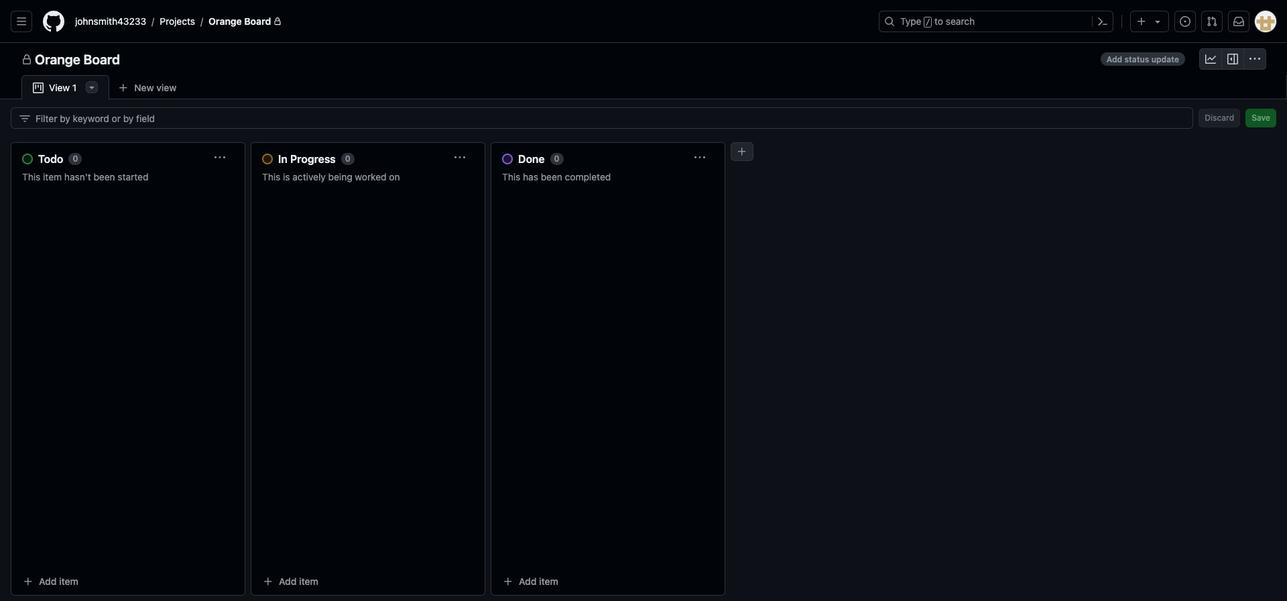 Task type: describe. For each thing, give the bounding box(es) containing it.
inbox image
[[1234, 16, 1245, 27]]

sc 9kayk9 0 image inside project navigation
[[1250, 54, 1261, 64]]

1 vertical spatial sc 9kayk9 0 image
[[33, 83, 44, 93]]

2 horizontal spatial sc 9kayk9 0 image
[[1228, 54, 1239, 64]]

sc 9kayk9 0 image inside view filters region
[[19, 113, 30, 124]]

homepage image
[[43, 11, 64, 32]]

view options for view 1 image
[[87, 82, 97, 93]]

1 horizontal spatial sc 9kayk9 0 image
[[1206, 54, 1217, 64]]

triangle down image
[[1153, 16, 1164, 27]]



Task type: vqa. For each thing, say whether or not it's contained in the screenshot.
0 related to dholtwgu's star icon
no



Task type: locate. For each thing, give the bounding box(es) containing it.
sc 9kayk9 0 image
[[1206, 54, 1217, 64], [1228, 54, 1239, 64], [21, 54, 32, 65]]

list
[[70, 11, 871, 32]]

project navigation
[[0, 43, 1288, 75]]

view filters region
[[11, 107, 1277, 130]]

Filter by keyword or by field field
[[36, 108, 1183, 128]]

command palette image
[[1098, 16, 1109, 27]]

2 horizontal spatial sc 9kayk9 0 image
[[1250, 54, 1261, 64]]

git pull request image
[[1207, 16, 1218, 27]]

sc 9kayk9 0 image
[[1250, 54, 1261, 64], [33, 83, 44, 93], [19, 113, 30, 124]]

0 vertical spatial sc 9kayk9 0 image
[[1250, 54, 1261, 64]]

0 horizontal spatial sc 9kayk9 0 image
[[21, 54, 32, 65]]

tab panel
[[0, 99, 1288, 601]]

0 horizontal spatial sc 9kayk9 0 image
[[19, 113, 30, 124]]

issue opened image
[[1181, 16, 1191, 27]]

1 horizontal spatial sc 9kayk9 0 image
[[33, 83, 44, 93]]

tab list
[[21, 75, 207, 100]]

lock image
[[274, 17, 282, 25]]

2 vertical spatial sc 9kayk9 0 image
[[19, 113, 30, 124]]



